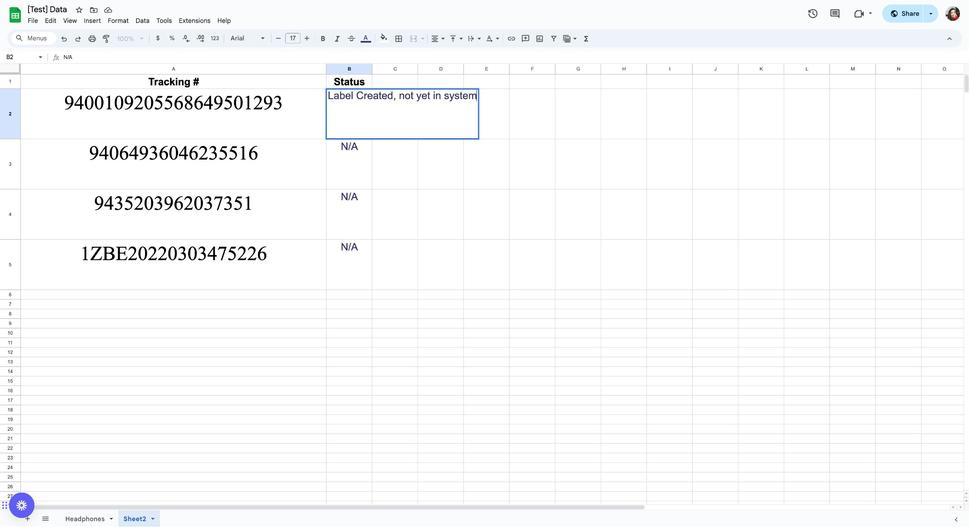 Task type: vqa. For each thing, say whether or not it's contained in the screenshot.
Menus "FIELD"
yes



Task type: locate. For each thing, give the bounding box(es) containing it.
star image
[[75, 5, 84, 14]]

add sheet image
[[23, 515, 31, 523]]

0 horizontal spatial move image
[[1, 500, 5, 511]]

paint format image
[[102, 34, 111, 43]]

move image left the record a loom image
[[1, 500, 5, 511]]

move image
[[5, 500, 8, 511]]

1 horizontal spatial toolbar
[[57, 511, 167, 527]]

8 menu item from the left
[[176, 15, 214, 26]]

2 horizontal spatial toolbar
[[169, 511, 171, 527]]

all sheets image
[[38, 512, 52, 526]]

text color image
[[361, 32, 371, 43]]

Rename text field
[[24, 4, 72, 14]]

main toolbar
[[56, 4, 595, 527]]

application
[[0, 0, 970, 527]]

toolbar
[[19, 511, 56, 527], [57, 511, 167, 527], [169, 511, 171, 527]]

record a loom image
[[16, 500, 27, 511]]

share. anyone with the link. anyone who has the link can access. no sign-in required. image
[[891, 9, 899, 17]]

Font size text field
[[286, 33, 300, 44]]

italic (⌘i) image
[[333, 34, 342, 43]]

menu bar
[[24, 12, 235, 27]]

move image left document status: saved to drive. image
[[89, 5, 98, 14]]

menu item
[[24, 15, 42, 26], [42, 15, 60, 26], [60, 15, 81, 26], [81, 15, 105, 26], [105, 15, 132, 26], [132, 15, 153, 26], [153, 15, 176, 26], [176, 15, 214, 26], [214, 15, 235, 26]]

font list. arial selected. option
[[231, 32, 256, 45]]

fill color image
[[379, 32, 389, 43]]

bold (⌘b) image
[[319, 34, 328, 43]]

Menus field
[[11, 32, 57, 45]]

None text field
[[64, 52, 970, 64], [4, 53, 37, 62], [64, 52, 970, 64], [4, 53, 37, 62]]

3 toolbar from the left
[[169, 511, 171, 527]]

move image
[[89, 5, 98, 14], [1, 500, 5, 511]]

borders image
[[394, 32, 405, 45]]

insert chart image
[[536, 34, 545, 43]]

1 horizontal spatial move image
[[89, 5, 98, 14]]

redo (⌘y) image
[[74, 34, 83, 43]]

4 menu item from the left
[[81, 15, 105, 26]]

1 toolbar from the left
[[19, 511, 56, 527]]

1 vertical spatial move image
[[1, 500, 5, 511]]

9 menu item from the left
[[214, 15, 235, 26]]

increase font size (⌘+shift+period) image
[[303, 34, 312, 43]]

insert comment (⌘+option+m) image
[[521, 34, 531, 43]]

sheets home image
[[7, 7, 24, 23]]

0 horizontal spatial toolbar
[[19, 511, 56, 527]]

last edit was seconds ago image
[[808, 8, 819, 19]]

merge cells image
[[409, 34, 418, 43]]

1 menu item from the left
[[24, 15, 42, 26]]

0 vertical spatial move image
[[89, 5, 98, 14]]



Task type: describe. For each thing, give the bounding box(es) containing it.
document status: saved to drive. image
[[104, 5, 113, 14]]

functions image
[[582, 32, 592, 45]]

Zoom field
[[114, 32, 148, 46]]

menu bar inside menu bar banner
[[24, 12, 235, 27]]

6 menu item from the left
[[132, 15, 153, 26]]

2 toolbar from the left
[[57, 511, 167, 527]]

hide the menus (ctrl+shift+f) image
[[946, 34, 955, 43]]

decrease decimal places image
[[182, 34, 191, 43]]

B2 field
[[328, 90, 477, 102]]

7 menu item from the left
[[153, 15, 176, 26]]

name box (⌘ + j) element
[[3, 52, 45, 63]]

Font size field
[[286, 33, 304, 44]]

3 menu item from the left
[[60, 15, 81, 26]]

insert link (⌘k) image
[[507, 34, 516, 43]]

quick sharing actions image
[[930, 13, 933, 27]]

5 menu item from the left
[[105, 15, 132, 26]]

Star checkbox
[[73, 4, 86, 16]]

undo (⌘z) image
[[60, 34, 69, 43]]

decrease font size (⌘+shift+comma) image
[[274, 34, 283, 43]]

create a filter image
[[550, 34, 559, 43]]

Zoom text field
[[115, 32, 137, 45]]

print (⌘p) image
[[88, 34, 97, 43]]

menu bar banner
[[0, 0, 970, 527]]

increase decimal places image
[[196, 34, 205, 43]]

2 menu item from the left
[[42, 15, 60, 26]]



